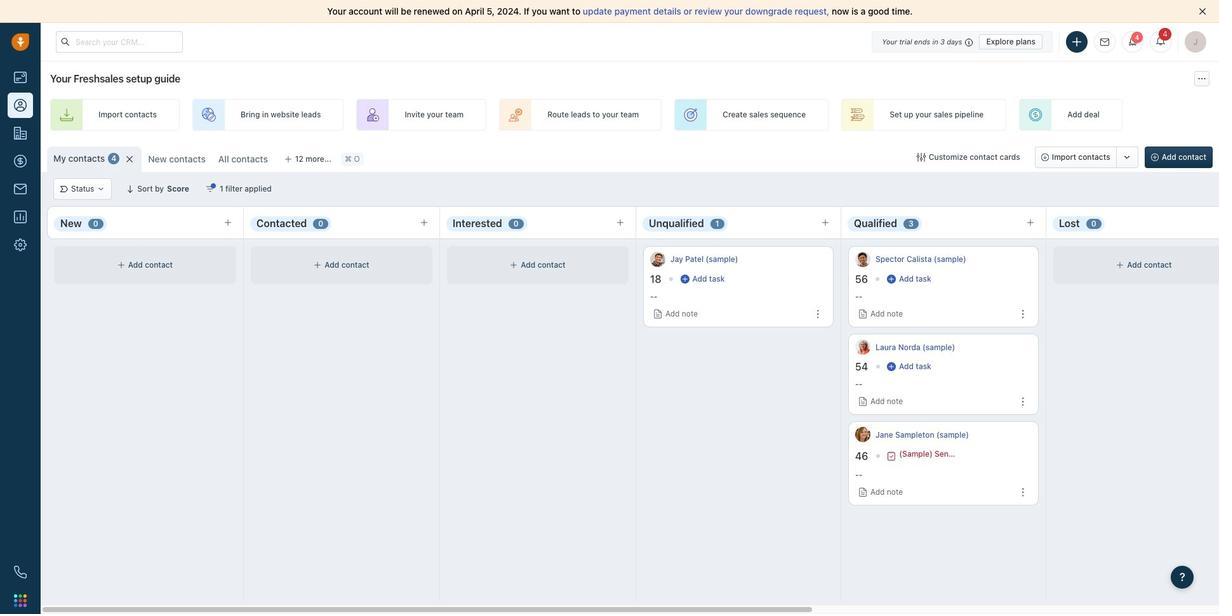 Task type: locate. For each thing, give the bounding box(es) containing it.
0 vertical spatial j image
[[650, 252, 666, 267]]

l image
[[855, 340, 871, 355]]

1 vertical spatial j image
[[855, 428, 871, 443]]

j image
[[650, 252, 666, 267], [855, 428, 871, 443]]

send email image
[[1101, 38, 1109, 46]]

close image
[[1199, 8, 1207, 15]]

s image
[[855, 252, 871, 267]]

group
[[1035, 147, 1138, 168]]

container_wx8msf4aqz5i3rn1 image
[[60, 185, 68, 193], [97, 185, 105, 193], [510, 262, 518, 269], [1117, 262, 1124, 269], [680, 275, 689, 284], [887, 275, 896, 284], [887, 363, 896, 372], [887, 452, 896, 461]]

container_wx8msf4aqz5i3rn1 image
[[917, 153, 926, 162], [206, 185, 215, 194], [117, 262, 125, 269], [314, 262, 322, 269]]



Task type: vqa. For each thing, say whether or not it's contained in the screenshot.
container_WX8MsF4aQZ5i3RN1 image
yes



Task type: describe. For each thing, give the bounding box(es) containing it.
1 horizontal spatial j image
[[855, 428, 871, 443]]

phone image
[[14, 566, 27, 579]]

0 horizontal spatial j image
[[650, 252, 666, 267]]

phone element
[[8, 560, 33, 586]]

freshworks switcher image
[[14, 595, 27, 608]]

Search your CRM... text field
[[56, 31, 183, 53]]



